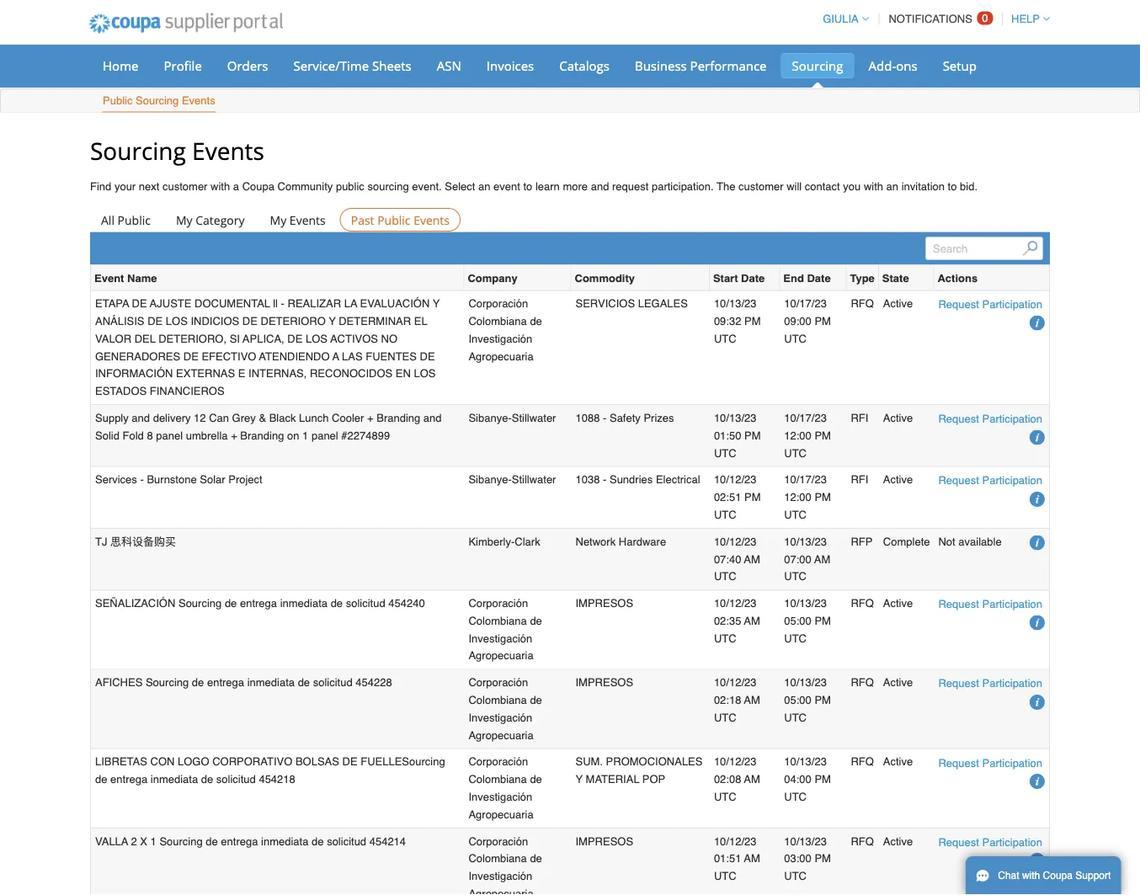 Task type: vqa. For each thing, say whether or not it's contained in the screenshot.


Task type: describe. For each thing, give the bounding box(es) containing it.
10/13/23 inside 10/13/23 01:50 pm utc
[[714, 407, 757, 420]]

sibanye- for 1088
[[469, 407, 512, 420]]

financieros
[[150, 380, 225, 393]]

12:00 for 10/13/23
[[784, 425, 812, 437]]

solicitud left 454228
[[313, 672, 353, 685]]

utc inside 10/13/23 09:32 pm utc
[[714, 328, 736, 341]]

sheets
[[372, 53, 412, 70]]

request
[[612, 176, 649, 189]]

my category
[[176, 207, 245, 223]]

more
[[563, 176, 588, 189]]

de up atendiendo at the left top of the page
[[287, 328, 303, 341]]

10/13/23 04:00 pm utc
[[784, 751, 831, 799]]

events down community
[[290, 207, 326, 223]]

10/17/23 12:00 pm utc for 10/13/23
[[784, 407, 831, 455]]

10/12/23 for 02:08
[[714, 751, 757, 764]]

available
[[959, 531, 1002, 544]]

0 vertical spatial +
[[367, 407, 374, 420]]

corporación for afiches sourcing de entrega inmediata de solicitud 454228
[[469, 672, 528, 685]]

1 an from the left
[[478, 176, 490, 189]]

1 vertical spatial y
[[329, 310, 336, 323]]

request participation button for 10/12/23 02:08 am utc
[[938, 750, 1042, 767]]

- for 1088 - safety prizes
[[603, 407, 607, 420]]

- for services - burnstone solar project
[[140, 469, 144, 482]]

Search text field
[[926, 232, 1043, 256]]

request for 10/12/23 01:51 am utc
[[938, 831, 979, 844]]

03:00
[[784, 848, 812, 861]]

sourcing up next
[[90, 130, 186, 162]]

investigación for valla 2 x 1 sourcing de entrega inmediata de solicitud 454214
[[469, 866, 532, 878]]

10/13/23 for 10/12/23 07:40 am utc
[[784, 531, 827, 544]]

inmediata inside "libretas con logo corporativo bolsas de fuellesourcing de entrega inmediata de solicitud 454218"
[[151, 769, 198, 781]]

servicios
[[576, 293, 635, 306]]

find
[[90, 176, 111, 189]]

utc inside 10/12/23 02:08 am utc
[[714, 786, 736, 799]]

con
[[150, 751, 175, 764]]

servicios legales
[[576, 293, 688, 306]]

am for 02:35
[[744, 610, 760, 623]]

coupa inside button
[[1043, 870, 1073, 882]]

active for 10/12/23 02:51 pm utc
[[883, 469, 913, 482]]

sourcing inside "link"
[[136, 90, 179, 103]]

profile
[[164, 53, 202, 70]]

request participation button for 10/12/23 02:35 am utc
[[938, 591, 1042, 609]]

colombiana for señalización sourcing de entrega inmediata de solicitud 454240
[[469, 610, 527, 623]]

supply
[[95, 407, 129, 420]]

1038 - sundries electrical
[[576, 469, 700, 482]]

corporación colombiana de investigación agropecuaria for afiches sourcing de entrega inmediata de solicitud 454228
[[469, 672, 542, 737]]

1 horizontal spatial and
[[423, 407, 442, 420]]

request for 10/13/23 01:50 pm utc
[[938, 408, 979, 421]]

no
[[381, 328, 398, 341]]

lunch
[[299, 407, 329, 420]]

10/12/23 for 02:18
[[714, 672, 757, 685]]

corporación colombiana de investigación agropecuaria for etapa de ajuste documental ll - realizar la evaluación y análisis de los indicios de deterioro y determinar el valor del deterioro, si aplica, de los activos no generadores de efectivo atendiendo a las fuentes de información externas e internas, reconocidos en los estados financieros
[[469, 293, 542, 358]]

454240
[[388, 593, 425, 605]]

notifications 0
[[889, 8, 988, 21]]

rfq for 10/12/23 02:35 am utc
[[851, 593, 874, 605]]

1 to from the left
[[523, 176, 532, 189]]

10/17/23 12:00 pm utc for 10/12/23
[[784, 469, 831, 517]]

pm inside 10/12/23 02:51 pm utc
[[744, 487, 761, 499]]

1 horizontal spatial with
[[864, 176, 883, 189]]

not
[[938, 531, 955, 544]]

afiches
[[95, 672, 143, 685]]

participation for 10/12/23 02:35 am utc
[[982, 594, 1042, 606]]

12
[[194, 407, 206, 420]]

utc inside the 10/13/23 07:00 am utc
[[784, 566, 807, 579]]

10/17/23 for 10/13/23 01:50 pm utc
[[784, 407, 827, 420]]

past public events
[[351, 207, 450, 223]]

investigación for etapa de ajuste documental ll - realizar la evaluación y análisis de los indicios de deterioro y determinar el valor del deterioro, si aplica, de los activos no generadores de efectivo atendiendo a las fuentes de información externas e internas, reconocidos en los estados financieros
[[469, 328, 532, 341]]

public sourcing events link
[[102, 86, 216, 108]]

pop
[[642, 769, 665, 781]]

company
[[468, 267, 518, 280]]

1 vertical spatial 1
[[150, 831, 156, 843]]

active for 10/12/23 02:18 am utc
[[883, 672, 913, 685]]

rfi for 10/13/23 01:50 pm utc
[[851, 407, 868, 420]]

de down name
[[132, 293, 147, 306]]

a
[[233, 176, 239, 189]]

utc up "07:00"
[[784, 504, 807, 517]]

select
[[445, 176, 475, 189]]

request for 10/12/23 02:35 am utc
[[938, 594, 979, 606]]

2 customer from the left
[[739, 176, 784, 189]]

burnstone
[[147, 469, 197, 482]]

utc inside 10/12/23 02:18 am utc
[[714, 707, 736, 720]]

corporación for etapa de ajuste documental ll - realizar la evaluación y análisis de los indicios de deterioro y determinar el valor del deterioro, si aplica, de los activos no generadores de efectivo atendiendo a las fuentes de información externas e internas, reconocidos en los estados financieros
[[469, 293, 528, 306]]

request participation button for 10/12/23 02:18 am utc
[[938, 670, 1042, 688]]

investigación for señalización sourcing de entrega inmediata de solicitud 454240
[[469, 628, 532, 640]]

profile link
[[153, 49, 213, 74]]

libretas con logo corporativo bolsas de fuellesourcing de entrega inmediata de solicitud 454218
[[95, 751, 445, 781]]

utc inside 10/13/23 01:50 pm utc
[[714, 442, 736, 455]]

participation for 10/13/23 09:32 pm utc
[[982, 294, 1042, 306]]

my for my events
[[270, 207, 286, 223]]

public for past
[[377, 207, 410, 223]]

思科设备购买
[[110, 531, 176, 544]]

09:32
[[714, 310, 741, 323]]

logo
[[178, 751, 209, 764]]

safety
[[610, 407, 641, 420]]

your
[[114, 176, 136, 189]]

1 inside supply and delivery 12 can grey & black lunch cooler + branding and solid fold 8 panel umbrella + branding on 1 panel #2274899
[[302, 425, 308, 437]]

catalogs link
[[548, 49, 621, 74]]

invitation
[[902, 176, 945, 189]]

10/13/23 for 10/12/23 01:51 am utc
[[784, 831, 827, 843]]

name
[[127, 267, 157, 280]]

sibanye- for 1038
[[469, 469, 512, 482]]

next
[[139, 176, 159, 189]]

fold
[[123, 425, 144, 437]]

información
[[95, 363, 173, 376]]

my for my category
[[176, 207, 192, 223]]

agropecuaria for libretas con logo corporativo bolsas de fuellesourcing de entrega inmediata de solicitud 454218
[[469, 804, 534, 816]]

evaluación
[[360, 293, 430, 306]]

rfq for 10/12/23 02:08 am utc
[[851, 751, 874, 764]]

event
[[94, 267, 124, 280]]

corporación colombiana de investigación agropecuaria for libretas con logo corporativo bolsas de fuellesourcing de entrega inmediata de solicitud 454218
[[469, 751, 542, 816]]

community
[[277, 176, 333, 189]]

&
[[259, 407, 266, 420]]

de up del
[[147, 310, 163, 323]]

fuentes
[[366, 345, 417, 358]]

type button
[[850, 265, 875, 282]]

investigación for afiches sourcing de entrega inmediata de solicitud 454228
[[469, 707, 532, 720]]

agropecuaria for valla 2 x 1 sourcing de entrega inmediata de solicitud 454214
[[469, 883, 534, 895]]

date for end date
[[807, 267, 831, 280]]

colombiana for etapa de ajuste documental ll - realizar la evaluación y análisis de los indicios de deterioro y determinar el valor del deterioro, si aplica, de los activos no generadores de efectivo atendiendo a las fuentes de información externas e internas, reconocidos en los estados financieros
[[469, 310, 527, 323]]

solicitud left 454240
[[346, 593, 385, 605]]

0 vertical spatial coupa
[[242, 176, 274, 189]]

events up a
[[192, 130, 264, 162]]

utc right 10/12/23 02:18 am utc
[[784, 707, 807, 720]]

am for 07:40
[[744, 548, 760, 561]]

service/time
[[293, 53, 369, 70]]

pm for 10/12/23 02:18 am utc
[[815, 689, 831, 702]]

services
[[95, 469, 137, 482]]

type
[[850, 267, 875, 280]]

active for 10/13/23 09:32 pm utc
[[883, 293, 913, 306]]

request participation for 10/12/23 01:51 am utc
[[938, 831, 1042, 844]]

am for 02:08
[[744, 769, 760, 781]]

sourcing right señalización
[[178, 593, 222, 605]]

solar
[[200, 469, 225, 482]]

stillwater for 1088 - safety prizes
[[512, 407, 556, 420]]

support
[[1076, 870, 1111, 882]]

clark
[[515, 531, 540, 544]]

active for 10/12/23 01:51 am utc
[[883, 831, 913, 843]]

0
[[982, 8, 988, 20]]

corporativo
[[212, 751, 292, 764]]

internas,
[[248, 363, 307, 376]]

add-
[[869, 53, 896, 70]]

state button
[[882, 265, 909, 282]]

participation for 10/13/23 01:50 pm utc
[[982, 408, 1042, 421]]

pm for 10/13/23 09:32 pm utc
[[815, 310, 831, 323]]

de up aplica,
[[242, 310, 258, 323]]

service/time sheets
[[293, 53, 412, 70]]

sourcing down giulia
[[792, 53, 843, 70]]

impresos for 10/12/23 01:51 am utc
[[576, 831, 633, 843]]

estados
[[95, 380, 147, 393]]

0 horizontal spatial with
[[211, 176, 230, 189]]

request for 10/13/23 09:32 pm utc
[[938, 294, 979, 306]]

10/12/23 02:51 pm utc
[[714, 469, 761, 517]]

- inside 'etapa de ajuste documental ll - realizar la evaluación y análisis de los indicios de deterioro y determinar el valor del deterioro, si aplica, de los activos no generadores de efectivo atendiendo a las fuentes de información externas e internas, reconocidos en los estados financieros'
[[281, 293, 285, 306]]

commodity button
[[575, 265, 635, 282]]

impresos for 10/12/23 02:35 am utc
[[576, 593, 633, 605]]

participation for 10/12/23 02:51 pm utc
[[982, 470, 1042, 483]]

corporación for valla 2 x 1 sourcing de entrega inmediata de solicitud 454214
[[469, 831, 528, 843]]

utc inside the 10/12/23 07:40 am utc
[[714, 566, 736, 579]]

grey
[[232, 407, 256, 420]]

sum. promocionales y material pop
[[576, 751, 703, 781]]

setup link
[[932, 49, 988, 74]]

solicitud inside "libretas con logo corporativo bolsas de fuellesourcing de entrega inmediata de solicitud 454218"
[[216, 769, 256, 781]]

active for 10/12/23 02:35 am utc
[[883, 593, 913, 605]]

on
[[287, 425, 299, 437]]

12:00 for 10/12/23
[[784, 487, 812, 499]]

10/12/23 02:35 am utc
[[714, 593, 760, 640]]

02:18
[[714, 689, 741, 702]]

02:08
[[714, 769, 741, 781]]

request for 10/12/23 02:08 am utc
[[938, 752, 979, 765]]

sum.
[[576, 751, 603, 764]]

invoices
[[487, 53, 534, 70]]

generadores
[[95, 345, 180, 358]]

atendiendo
[[259, 345, 330, 358]]

request participation for 10/13/23 01:50 pm utc
[[938, 408, 1042, 421]]

start date
[[713, 267, 765, 280]]

10/12/23 for 01:51
[[714, 831, 757, 843]]

events down event.
[[414, 207, 450, 223]]

2 an from the left
[[886, 176, 899, 189]]

determinar
[[339, 310, 411, 323]]

public sourcing events
[[103, 90, 215, 103]]

participation for 10/12/23 01:51 am utc
[[982, 831, 1042, 844]]

commodity
[[575, 267, 635, 280]]

2 panel from the left
[[311, 425, 338, 437]]

utc right 10/13/23 01:50 pm utc
[[784, 442, 807, 455]]

1 vertical spatial los
[[306, 328, 328, 341]]

navigation containing notifications 0
[[815, 0, 1050, 31]]

my events link
[[259, 204, 337, 227]]

cooler
[[332, 407, 364, 420]]

complete
[[883, 531, 930, 544]]

pm inside 10/13/23 09:32 pm utc
[[744, 310, 761, 323]]



Task type: locate. For each thing, give the bounding box(es) containing it.
corporación colombiana de investigación agropecuaria for señalización sourcing de entrega inmediata de solicitud 454240
[[469, 593, 542, 658]]

3 impresos from the top
[[576, 831, 633, 843]]

am right 07:40
[[744, 548, 760, 561]]

navigation
[[815, 0, 1050, 31]]

all
[[101, 207, 114, 223]]

externas
[[176, 363, 235, 376]]

2 colombiana from the top
[[469, 610, 527, 623]]

1 sibanye- from the top
[[469, 407, 512, 420]]

date right end
[[807, 267, 831, 280]]

utc inside 10/12/23 02:35 am utc
[[714, 628, 736, 640]]

10/13/23 up the 04:00
[[784, 751, 827, 764]]

utc inside 10/13/23 03:00 pm utc
[[784, 866, 807, 878]]

request participation for 10/12/23 02:08 am utc
[[938, 752, 1042, 765]]

event
[[493, 176, 520, 189]]

public right the all
[[118, 207, 151, 223]]

pm for 10/12/23 02:08 am utc
[[815, 769, 831, 781]]

panel down the lunch
[[311, 425, 338, 437]]

2 participation from the top
[[982, 408, 1042, 421]]

2 horizontal spatial los
[[414, 363, 436, 376]]

10/12/23 inside the 10/12/23 01:51 am utc
[[714, 831, 757, 843]]

0 vertical spatial rfi
[[851, 407, 868, 420]]

10/12/23 up 02:18
[[714, 672, 757, 685]]

4 participation from the top
[[982, 594, 1042, 606]]

corporación colombiana de investigación agropecuaria for valla 2 x 1 sourcing de entrega inmediata de solicitud 454214
[[469, 831, 542, 895]]

5 request participation from the top
[[938, 673, 1042, 686]]

10/13/23 05:00 pm utc for 10/12/23 02:18 am utc
[[784, 672, 831, 720]]

stillwater left 1088 in the top of the page
[[512, 407, 556, 420]]

home link
[[92, 49, 149, 74]]

coupa supplier portal image
[[77, 0, 294, 40]]

y down sum.
[[576, 769, 583, 781]]

1 10/17/23 from the top
[[784, 293, 827, 306]]

2 10/12/23 from the top
[[714, 531, 757, 544]]

network
[[576, 531, 616, 544]]

1 vertical spatial 12:00
[[784, 487, 812, 499]]

de down el
[[420, 345, 435, 358]]

- for 1038 - sundries electrical
[[603, 469, 607, 482]]

10/17/23 inside 10/17/23 09:00 pm utc
[[784, 293, 827, 306]]

6 request from the top
[[938, 752, 979, 765]]

10/13/23 for 10/12/23 02:08 am utc
[[784, 751, 827, 764]]

1 vertical spatial 10/13/23 05:00 pm utc
[[784, 672, 831, 720]]

bid.
[[960, 176, 978, 189]]

0 vertical spatial 10/17/23 12:00 pm utc
[[784, 407, 831, 455]]

0 horizontal spatial panel
[[156, 425, 183, 437]]

solicitud down corporativo
[[216, 769, 256, 781]]

rfq
[[851, 293, 874, 306], [851, 593, 874, 605], [851, 672, 874, 685], [851, 751, 874, 764], [851, 831, 874, 843]]

sourcing
[[368, 176, 409, 189]]

3 colombiana from the top
[[469, 689, 527, 702]]

rfq for 10/12/23 02:18 am utc
[[851, 672, 874, 685]]

1 vertical spatial +
[[231, 425, 237, 437]]

1 corporación colombiana de investigación agropecuaria from the top
[[469, 293, 542, 358]]

1 request participation from the top
[[938, 294, 1042, 306]]

4 10/12/23 from the top
[[714, 672, 757, 685]]

am inside the 10/12/23 07:40 am utc
[[744, 548, 760, 561]]

public down home link
[[103, 90, 133, 103]]

branding down &
[[240, 425, 284, 437]]

utc down the 02:08
[[714, 786, 736, 799]]

1 rfi from the top
[[851, 407, 868, 420]]

pm for 10/12/23 02:35 am utc
[[815, 610, 831, 623]]

entrega inside "libretas con logo corporativo bolsas de fuellesourcing de entrega inmediata de solicitud 454218"
[[110, 769, 147, 781]]

utc inside 10/12/23 02:51 pm utc
[[714, 504, 736, 517]]

4 request participation from the top
[[938, 594, 1042, 606]]

a
[[332, 345, 339, 358]]

you
[[843, 176, 861, 189]]

10/12/23 02:18 am utc
[[714, 672, 760, 720]]

request participation for 10/12/23 02:51 pm utc
[[938, 470, 1042, 483]]

2 sibanye-stillwater from the top
[[469, 469, 556, 482]]

10/13/23 05:00 pm utc for 10/12/23 02:35 am utc
[[784, 593, 831, 640]]

2 agropecuaria from the top
[[469, 645, 534, 658]]

utc down 02:18
[[714, 707, 736, 720]]

10/13/23 for 10/12/23 02:18 am utc
[[784, 672, 827, 685]]

2 05:00 from the top
[[784, 689, 812, 702]]

utc inside 10/13/23 04:00 pm utc
[[784, 786, 807, 799]]

events down profile link
[[182, 90, 215, 103]]

2 vertical spatial y
[[576, 769, 583, 781]]

3 active from the top
[[883, 469, 913, 482]]

utc down 02:35
[[714, 628, 736, 640]]

umbrella
[[186, 425, 228, 437]]

4 corporación colombiana de investigación agropecuaria from the top
[[469, 751, 542, 816]]

10/13/23 up the "09:32"
[[714, 293, 757, 306]]

rfp
[[851, 531, 873, 544]]

1 right on
[[302, 425, 308, 437]]

date for start date
[[741, 267, 765, 280]]

1 vertical spatial rfi
[[851, 469, 868, 482]]

category
[[196, 207, 245, 223]]

impresos up sum.
[[576, 672, 633, 685]]

0 horizontal spatial to
[[523, 176, 532, 189]]

giulia
[[823, 8, 859, 21]]

+ up #2274899
[[367, 407, 374, 420]]

10/13/23 05:00 pm utc
[[784, 593, 831, 640], [784, 672, 831, 720]]

ll
[[273, 293, 278, 306]]

0 horizontal spatial and
[[132, 407, 150, 420]]

2 request from the top
[[938, 408, 979, 421]]

la
[[344, 293, 357, 306]]

pm inside 10/17/23 09:00 pm utc
[[815, 310, 831, 323]]

impresos down material
[[576, 831, 633, 843]]

1 horizontal spatial y
[[433, 293, 440, 306]]

0 vertical spatial impresos
[[576, 593, 633, 605]]

2 rfq from the top
[[851, 593, 874, 605]]

event.
[[412, 176, 442, 189]]

y inside sum. promocionales y material pop
[[576, 769, 583, 781]]

01:50
[[714, 425, 741, 437]]

el
[[414, 310, 427, 323]]

sourcing right afiches
[[146, 672, 189, 685]]

10/12/23 for 02:51
[[714, 469, 757, 482]]

señalización
[[95, 593, 175, 605]]

1
[[302, 425, 308, 437], [150, 831, 156, 843]]

1 10/13/23 05:00 pm utc from the top
[[784, 593, 831, 640]]

sourcing events
[[90, 130, 264, 162]]

fuellesourcing
[[361, 751, 445, 764]]

to left bid.
[[948, 176, 957, 189]]

am for 01:51
[[744, 848, 760, 861]]

active for 10/13/23 01:50 pm utc
[[883, 407, 913, 420]]

5 10/12/23 from the top
[[714, 751, 757, 764]]

am inside 10/12/23 02:35 am utc
[[744, 610, 760, 623]]

corporación for libretas con logo corporativo bolsas de fuellesourcing de entrega inmediata de solicitud 454218
[[469, 751, 528, 764]]

10/12/23 for 07:40
[[714, 531, 757, 544]]

all public link
[[90, 204, 162, 227]]

05:00 for 10/12/23 02:18 am utc
[[784, 689, 812, 702]]

1 right x
[[150, 831, 156, 843]]

4 colombiana from the top
[[469, 769, 527, 781]]

investigación for libretas con logo corporativo bolsas de fuellesourcing de entrega inmediata de solicitud 454218
[[469, 786, 532, 799]]

3 request from the top
[[938, 470, 979, 483]]

5 colombiana from the top
[[469, 848, 527, 861]]

solicitud left 454214
[[327, 831, 366, 843]]

black
[[269, 407, 296, 420]]

request
[[938, 294, 979, 306], [938, 408, 979, 421], [938, 470, 979, 483], [938, 594, 979, 606], [938, 673, 979, 686], [938, 752, 979, 765], [938, 831, 979, 844]]

setup
[[943, 53, 977, 70]]

10/12/23 inside 10/12/23 02:51 pm utc
[[714, 469, 757, 482]]

6 request participation button from the top
[[938, 750, 1042, 767]]

my inside my events link
[[270, 207, 286, 223]]

date
[[741, 267, 765, 280], [807, 267, 831, 280]]

12:00
[[784, 425, 812, 437], [784, 487, 812, 499]]

pm for 10/12/23 02:51 pm utc
[[815, 487, 831, 499]]

0 horizontal spatial date
[[741, 267, 765, 280]]

business performance
[[635, 53, 767, 70]]

05:00 right 10/12/23 02:18 am utc
[[784, 689, 812, 702]]

0 vertical spatial sibanye-stillwater
[[469, 407, 556, 420]]

2 10/13/23 05:00 pm utc from the top
[[784, 672, 831, 720]]

5 corporación from the top
[[469, 831, 528, 843]]

2 request participation from the top
[[938, 408, 1042, 421]]

0 vertical spatial 05:00
[[784, 610, 812, 623]]

7 active from the top
[[883, 831, 913, 843]]

supply and delivery 12 can grey & black lunch cooler + branding and solid fold 8 panel umbrella + branding on 1 panel #2274899
[[95, 407, 442, 437]]

utc down the "09:32"
[[714, 328, 736, 341]]

2 corporación colombiana de investigación agropecuaria from the top
[[469, 593, 542, 658]]

2 vertical spatial impresos
[[576, 831, 633, 843]]

prizes
[[644, 407, 674, 420]]

1 12:00 from the top
[[784, 425, 812, 437]]

impresos down the network
[[576, 593, 633, 605]]

los up atendiendo at the left top of the page
[[306, 328, 328, 341]]

request participation button for 10/13/23 01:50 pm utc
[[938, 406, 1042, 423]]

2 date from the left
[[807, 267, 831, 280]]

1 vertical spatial 05:00
[[784, 689, 812, 702]]

rfi for 10/12/23 02:51 pm utc
[[851, 469, 868, 482]]

10/12/23 inside 10/12/23 02:08 am utc
[[714, 751, 757, 764]]

1 horizontal spatial panel
[[311, 425, 338, 437]]

investigación
[[469, 328, 532, 341], [469, 628, 532, 640], [469, 707, 532, 720], [469, 786, 532, 799], [469, 866, 532, 878]]

0 horizontal spatial y
[[329, 310, 336, 323]]

1 customer from the left
[[163, 176, 208, 189]]

3 10/17/23 from the top
[[784, 469, 827, 482]]

10/13/23 inside 10/13/23 04:00 pm utc
[[784, 751, 827, 764]]

2 to from the left
[[948, 176, 957, 189]]

- right services
[[140, 469, 144, 482]]

10/12/23 02:08 am utc
[[714, 751, 760, 799]]

1 date from the left
[[741, 267, 765, 280]]

5 participation from the top
[[982, 673, 1042, 686]]

to
[[523, 176, 532, 189], [948, 176, 957, 189]]

end
[[783, 267, 804, 280]]

2 active from the top
[[883, 407, 913, 420]]

de right the "bolsas"
[[342, 751, 358, 764]]

1 participation from the top
[[982, 294, 1042, 306]]

1 horizontal spatial coupa
[[1043, 870, 1073, 882]]

10/17/23 right 10/12/23 02:51 pm utc
[[784, 469, 827, 482]]

10/12/23 inside 10/12/23 02:18 am utc
[[714, 672, 757, 685]]

am inside the 10/12/23 01:51 am utc
[[744, 848, 760, 861]]

catalogs
[[559, 53, 610, 70]]

my left category
[[176, 207, 192, 223]]

customer
[[163, 176, 208, 189], [739, 176, 784, 189]]

de inside "libretas con logo corporativo bolsas de fuellesourcing de entrega inmediata de solicitud 454218"
[[342, 751, 358, 764]]

sibanye-stillwater up "kimberly-clark"
[[469, 469, 556, 482]]

panel down delivery in the left top of the page
[[156, 425, 183, 437]]

10/12/23 up 02:35
[[714, 593, 757, 605]]

7 request from the top
[[938, 831, 979, 844]]

6 request participation from the top
[[938, 752, 1042, 765]]

6 active from the top
[[883, 751, 913, 764]]

1 05:00 from the top
[[784, 610, 812, 623]]

pm inside 10/13/23 04:00 pm utc
[[815, 769, 831, 781]]

pm for 10/13/23 01:50 pm utc
[[815, 425, 831, 437]]

help
[[1011, 8, 1040, 21]]

entrega up corporativo
[[207, 672, 244, 685]]

10/13/23 right 10/12/23 02:18 am utc
[[784, 672, 827, 685]]

2 vertical spatial 10/17/23
[[784, 469, 827, 482]]

active for 10/12/23 02:08 am utc
[[883, 751, 913, 764]]

entrega up afiches sourcing de entrega inmediata de solicitud 454228
[[240, 593, 277, 605]]

request participation button for 10/12/23 01:51 am utc
[[938, 829, 1042, 847]]

am inside the 10/13/23 07:00 am utc
[[814, 548, 830, 561]]

agropecuaria for afiches sourcing de entrega inmediata de solicitud 454228
[[469, 725, 534, 737]]

1 horizontal spatial 1
[[302, 425, 308, 437]]

service/time sheets link
[[283, 49, 422, 74]]

entrega down "libretas con logo corporativo bolsas de fuellesourcing de entrega inmediata de solicitud 454218"
[[221, 831, 258, 843]]

12:00 right 10/12/23 02:51 pm utc
[[784, 487, 812, 499]]

02:35
[[714, 610, 741, 623]]

7 request participation from the top
[[938, 831, 1042, 844]]

am right the 02:08
[[744, 769, 760, 781]]

valla
[[95, 831, 128, 843]]

10/13/23 up 01:50
[[714, 407, 757, 420]]

utc inside 10/17/23 09:00 pm utc
[[784, 328, 807, 341]]

2 horizontal spatial with
[[1022, 870, 1040, 882]]

1 vertical spatial sibanye-stillwater
[[469, 469, 556, 482]]

3 request participation button from the top
[[938, 467, 1042, 485]]

0 horizontal spatial customer
[[163, 176, 208, 189]]

utc down the 04:00
[[784, 786, 807, 799]]

request for 10/12/23 02:51 pm utc
[[938, 470, 979, 483]]

- right 1088 in the top of the page
[[603, 407, 607, 420]]

3 participation from the top
[[982, 470, 1042, 483]]

1 horizontal spatial to
[[948, 176, 957, 189]]

- right 1038
[[603, 469, 607, 482]]

utc down 03:00
[[784, 866, 807, 878]]

4 agropecuaria from the top
[[469, 804, 534, 816]]

request participation for 10/12/23 02:18 am utc
[[938, 673, 1042, 686]]

#2274899
[[341, 425, 390, 437]]

0 horizontal spatial coupa
[[242, 176, 274, 189]]

5 active from the top
[[883, 672, 913, 685]]

de down the deterioro,
[[183, 345, 199, 358]]

1 rfq from the top
[[851, 293, 874, 306]]

05:00 for 10/12/23 02:35 am utc
[[784, 610, 812, 623]]

my down community
[[270, 207, 286, 223]]

1 horizontal spatial date
[[807, 267, 831, 280]]

2 rfi from the top
[[851, 469, 868, 482]]

6 10/12/23 from the top
[[714, 831, 757, 843]]

02:51
[[714, 487, 741, 499]]

request participation
[[938, 294, 1042, 306], [938, 408, 1042, 421], [938, 470, 1042, 483], [938, 594, 1042, 606], [938, 673, 1042, 686], [938, 752, 1042, 765], [938, 831, 1042, 844]]

2 stillwater from the top
[[512, 469, 556, 482]]

corporación
[[469, 293, 528, 306], [469, 593, 528, 605], [469, 672, 528, 685], [469, 751, 528, 764], [469, 831, 528, 843]]

1 10/12/23 from the top
[[714, 469, 757, 482]]

10/12/23 up 07:40
[[714, 531, 757, 544]]

1 horizontal spatial +
[[367, 407, 374, 420]]

am inside 10/12/23 02:08 am utc
[[744, 769, 760, 781]]

e
[[238, 363, 245, 376]]

an left invitation
[[886, 176, 899, 189]]

1 stillwater from the top
[[512, 407, 556, 420]]

05:00 right 10/12/23 02:35 am utc
[[784, 610, 812, 623]]

public for all
[[118, 207, 151, 223]]

my inside my category link
[[176, 207, 192, 223]]

y down realizar
[[329, 310, 336, 323]]

5 corporación colombiana de investigación agropecuaria from the top
[[469, 831, 542, 895]]

2 10/17/23 12:00 pm utc from the top
[[784, 469, 831, 517]]

0 horizontal spatial an
[[478, 176, 490, 189]]

10/13/23 up 03:00
[[784, 831, 827, 843]]

2 10/17/23 from the top
[[784, 407, 827, 420]]

1 colombiana from the top
[[469, 310, 527, 323]]

colombiana for valla 2 x 1 sourcing de entrega inmediata de solicitud 454214
[[469, 848, 527, 861]]

3 corporación colombiana de investigación agropecuaria from the top
[[469, 672, 542, 737]]

10/17/23 for 10/12/23 02:51 pm utc
[[784, 469, 827, 482]]

5 request participation button from the top
[[938, 670, 1042, 688]]

2 my from the left
[[270, 207, 286, 223]]

0 horizontal spatial los
[[166, 310, 188, 323]]

colombiana for libretas con logo corporativo bolsas de fuellesourcing de entrega inmediata de solicitud 454218
[[469, 769, 527, 781]]

4 rfq from the top
[[851, 751, 874, 764]]

1 horizontal spatial los
[[306, 328, 328, 341]]

7 participation from the top
[[982, 831, 1042, 844]]

3 request participation from the top
[[938, 470, 1042, 483]]

1 request participation button from the top
[[938, 291, 1042, 309]]

tab list containing all public
[[90, 204, 1050, 227]]

1 vertical spatial stillwater
[[512, 469, 556, 482]]

rfq for 10/13/23 09:32 pm utc
[[851, 293, 874, 306]]

1 impresos from the top
[[576, 593, 633, 605]]

rfq for 10/12/23 01:51 am utc
[[851, 831, 874, 843]]

0 vertical spatial los
[[166, 310, 188, 323]]

10/17/23 09:00 pm utc
[[784, 293, 831, 341]]

6 participation from the top
[[982, 752, 1042, 765]]

4 active from the top
[[883, 593, 913, 605]]

request participation for 10/13/23 09:32 pm utc
[[938, 294, 1042, 306]]

10/13/23
[[714, 293, 757, 306], [714, 407, 757, 420], [784, 531, 827, 544], [784, 593, 827, 605], [784, 672, 827, 685], [784, 751, 827, 764], [784, 831, 827, 843]]

1 vertical spatial coupa
[[1043, 870, 1073, 882]]

10/13/23 inside 10/13/23 03:00 pm utc
[[784, 831, 827, 843]]

impresos for 10/12/23 02:18 am utc
[[576, 672, 633, 685]]

3 agropecuaria from the top
[[469, 725, 534, 737]]

pm inside 10/13/23 03:00 pm utc
[[815, 848, 831, 861]]

4 corporación from the top
[[469, 751, 528, 764]]

04:00
[[784, 769, 812, 781]]

bolsas
[[295, 751, 339, 764]]

0 vertical spatial 12:00
[[784, 425, 812, 437]]

10/13/23 07:00 am utc
[[784, 531, 830, 579]]

sibanye-
[[469, 407, 512, 420], [469, 469, 512, 482]]

1 agropecuaria from the top
[[469, 345, 534, 358]]

2 horizontal spatial y
[[576, 769, 583, 781]]

libretas
[[95, 751, 147, 764]]

1 10/17/23 12:00 pm utc from the top
[[784, 407, 831, 455]]

stillwater left 1038
[[512, 469, 556, 482]]

1 panel from the left
[[156, 425, 183, 437]]

10/17/23 for 10/13/23 09:32 pm utc
[[784, 293, 827, 306]]

1 investigación from the top
[[469, 328, 532, 341]]

3 investigación from the top
[[469, 707, 532, 720]]

1 horizontal spatial my
[[270, 207, 286, 223]]

0 vertical spatial sibanye-
[[469, 407, 512, 420]]

10/13/23 up "07:00"
[[784, 531, 827, 544]]

can
[[209, 407, 229, 420]]

10/12/23 up the 02:08
[[714, 751, 757, 764]]

1 vertical spatial impresos
[[576, 672, 633, 685]]

delivery
[[153, 407, 191, 420]]

10/12/23 01:51 am utc
[[714, 831, 760, 878]]

tab list
[[90, 204, 1050, 227]]

sibanye-stillwater left 1088 in the top of the page
[[469, 407, 556, 420]]

help link
[[1004, 8, 1050, 21]]

1 horizontal spatial branding
[[377, 407, 420, 420]]

request participation button for 10/12/23 02:51 pm utc
[[938, 467, 1042, 485]]

network hardware
[[576, 531, 666, 544]]

1 sibanye-stillwater from the top
[[469, 407, 556, 420]]

aplica,
[[243, 328, 284, 341]]

pm inside 10/13/23 01:50 pm utc
[[744, 425, 761, 437]]

customer right next
[[163, 176, 208, 189]]

sourcing right x
[[159, 831, 203, 843]]

an left event
[[478, 176, 490, 189]]

+ down grey
[[231, 425, 237, 437]]

sourcing down profile link
[[136, 90, 179, 103]]

10/13/23 down the 10/13/23 07:00 am utc
[[784, 593, 827, 605]]

1 my from the left
[[176, 207, 192, 223]]

los right en
[[414, 363, 436, 376]]

ons
[[896, 53, 918, 70]]

1 vertical spatial 10/17/23
[[784, 407, 827, 420]]

1 corporación from the top
[[469, 293, 528, 306]]

participation
[[982, 294, 1042, 306], [982, 408, 1042, 421], [982, 470, 1042, 483], [982, 594, 1042, 606], [982, 673, 1042, 686], [982, 752, 1042, 765], [982, 831, 1042, 844]]

participation for 10/12/23 02:08 am utc
[[982, 752, 1042, 765]]

with right chat
[[1022, 870, 1040, 882]]

4 request participation button from the top
[[938, 591, 1042, 609]]

colombiana for afiches sourcing de entrega inmediata de solicitud 454228
[[469, 689, 527, 702]]

am inside 10/12/23 02:18 am utc
[[744, 689, 760, 702]]

10/13/23 05:00 pm utc down the 10/13/23 07:00 am utc
[[784, 593, 831, 640]]

los down ajuste
[[166, 310, 188, 323]]

2 vertical spatial los
[[414, 363, 436, 376]]

2 sibanye- from the top
[[469, 469, 512, 482]]

0 horizontal spatial +
[[231, 425, 237, 437]]

public right past
[[377, 207, 410, 223]]

with left a
[[211, 176, 230, 189]]

1 vertical spatial sibanye-
[[469, 469, 512, 482]]

search image
[[1023, 236, 1038, 252]]

10/12/23 inside 10/12/23 02:35 am utc
[[714, 593, 757, 605]]

2 corporación from the top
[[469, 593, 528, 605]]

branding up #2274899
[[377, 407, 420, 420]]

to left learn
[[523, 176, 532, 189]]

10/13/23 for 10/12/23 02:35 am utc
[[784, 593, 827, 605]]

date right start
[[741, 267, 765, 280]]

0 vertical spatial branding
[[377, 407, 420, 420]]

request for 10/12/23 02:18 am utc
[[938, 673, 979, 686]]

0 vertical spatial stillwater
[[512, 407, 556, 420]]

end date button
[[783, 265, 831, 282]]

10/12/23 inside the 10/12/23 07:40 am utc
[[714, 531, 757, 544]]

request participation for 10/12/23 02:35 am utc
[[938, 594, 1042, 606]]

3 corporación from the top
[[469, 672, 528, 685]]

2
[[131, 831, 137, 843]]

5 agropecuaria from the top
[[469, 883, 534, 895]]

agropecuaria for señalización sourcing de entrega inmediata de solicitud 454240
[[469, 645, 534, 658]]

utc right 10/12/23 02:35 am utc
[[784, 628, 807, 640]]

5 investigación from the top
[[469, 866, 532, 878]]

utc down 02:51
[[714, 504, 736, 517]]

sibanye-stillwater for 1088 - safety prizes
[[469, 407, 556, 420]]

stillwater for 1038 - sundries electrical
[[512, 469, 556, 482]]

entrega down libretas at the left
[[110, 769, 147, 781]]

10/13/23 inside the 10/13/23 07:00 am utc
[[784, 531, 827, 544]]

agropecuaria for etapa de ajuste documental ll - realizar la evaluación y análisis de los indicios de deterioro y determinar el valor del deterioro, si aplica, de los activos no generadores de efectivo atendiendo a las fuentes de información externas e internas, reconocidos en los estados financieros
[[469, 345, 534, 358]]

0 horizontal spatial branding
[[240, 425, 284, 437]]

-
[[281, 293, 285, 306], [603, 407, 607, 420], [140, 469, 144, 482], [603, 469, 607, 482]]

10/12/23 for 02:35
[[714, 593, 757, 605]]

1 request from the top
[[938, 294, 979, 306]]

participation for 10/12/23 02:18 am utc
[[982, 673, 1042, 686]]

1 vertical spatial 10/17/23 12:00 pm utc
[[784, 469, 831, 517]]

0 vertical spatial 10/13/23 05:00 pm utc
[[784, 593, 831, 640]]

2 horizontal spatial and
[[591, 176, 609, 189]]

10/13/23 05:00 pm utc right 10/12/23 02:18 am utc
[[784, 672, 831, 720]]

10/13/23 inside 10/13/23 09:32 pm utc
[[714, 293, 757, 306]]

sundries
[[610, 469, 653, 482]]

utc down 01:51
[[714, 866, 736, 878]]

0 vertical spatial y
[[433, 293, 440, 306]]

stillwater
[[512, 407, 556, 420], [512, 469, 556, 482]]

public
[[336, 176, 364, 189]]

corporación for señalización sourcing de entrega inmediata de solicitud 454240
[[469, 593, 528, 605]]

utc inside the 10/12/23 01:51 am utc
[[714, 866, 736, 878]]

pm for 10/12/23 01:51 am utc
[[815, 848, 831, 861]]

coupa left the support
[[1043, 870, 1073, 882]]

4 request from the top
[[938, 594, 979, 606]]

utc down 07:40
[[714, 566, 736, 579]]

panel
[[156, 425, 183, 437], [311, 425, 338, 437]]

0 horizontal spatial 1
[[150, 831, 156, 843]]

1 horizontal spatial an
[[886, 176, 899, 189]]

with right you
[[864, 176, 883, 189]]

5 request from the top
[[938, 673, 979, 686]]

am right 02:35
[[744, 610, 760, 623]]

am right 02:18
[[744, 689, 760, 702]]

0 vertical spatial 10/17/23
[[784, 293, 827, 306]]

with inside button
[[1022, 870, 1040, 882]]

10/12/23 up 01:51
[[714, 831, 757, 843]]

giulia link
[[815, 8, 869, 21]]

5 rfq from the top
[[851, 831, 874, 843]]

my category link
[[165, 204, 256, 227]]

am for 07:00
[[814, 548, 830, 561]]

10/17/23 12:00 pm utc up the 10/13/23 07:00 am utc
[[784, 469, 831, 517]]

7 request participation button from the top
[[938, 829, 1042, 847]]

4 investigación from the top
[[469, 786, 532, 799]]

1 vertical spatial branding
[[240, 425, 284, 437]]

utc down "07:00"
[[784, 566, 807, 579]]

events inside "link"
[[182, 90, 215, 103]]

etapa
[[95, 293, 129, 306]]

0 vertical spatial 1
[[302, 425, 308, 437]]

tj
[[95, 531, 107, 544]]

2 impresos from the top
[[576, 672, 633, 685]]

1 horizontal spatial customer
[[739, 176, 784, 189]]

1 active from the top
[[883, 293, 913, 306]]

12:00 right 10/13/23 01:50 pm utc
[[784, 425, 812, 437]]

x
[[140, 831, 147, 843]]

10/17/23 12:00 pm utc right 10/13/23 01:50 pm utc
[[784, 407, 831, 455]]

0 horizontal spatial my
[[176, 207, 192, 223]]

reconocidos
[[310, 363, 393, 376]]

public inside "link"
[[103, 90, 133, 103]]



